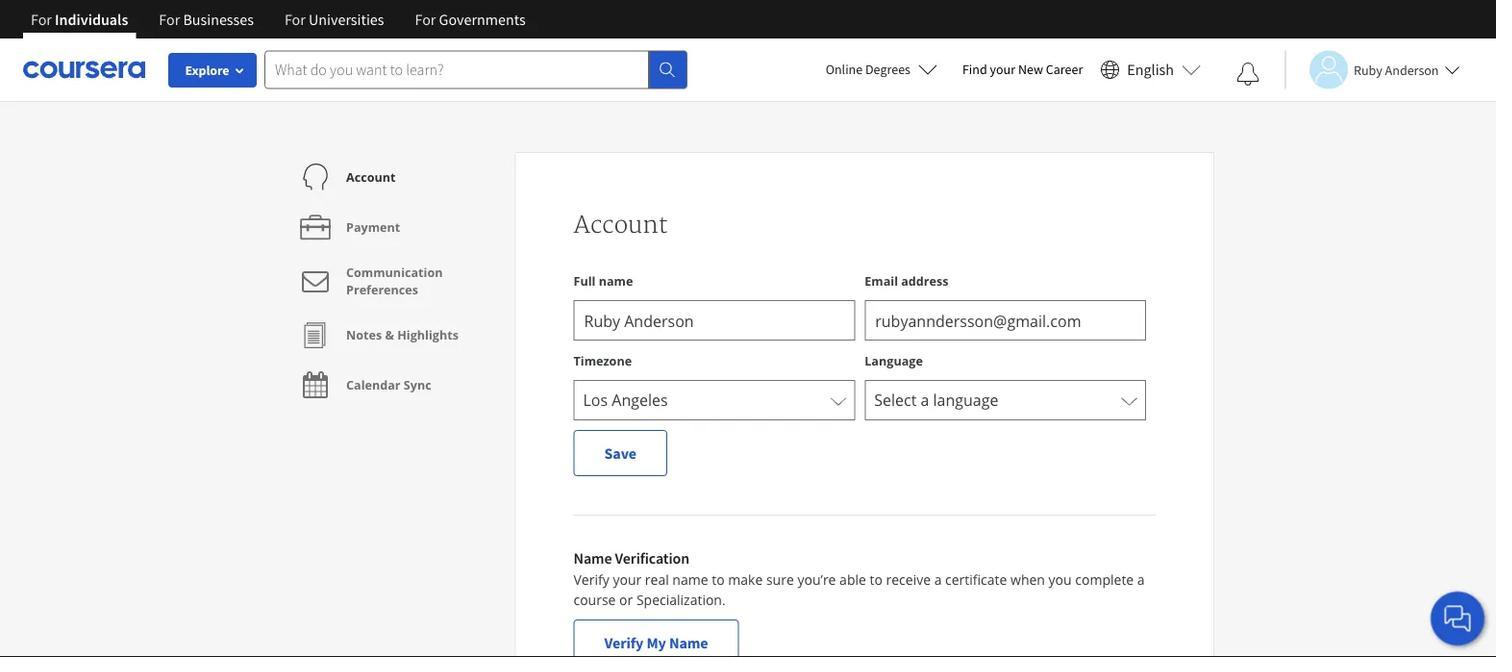 Task type: describe. For each thing, give the bounding box(es) containing it.
communication preferences
[[346, 264, 443, 298]]

full
[[574, 272, 596, 289]]

you're
[[798, 570, 836, 589]]

online
[[826, 61, 863, 78]]

verify inside name verification verify your real name to make sure you're able to receive a certificate when you complete a course or specialization.
[[574, 570, 610, 589]]

name inside name verification verify your real name to make sure you're able to receive a certificate when you complete a course or specialization.
[[574, 548, 612, 568]]

find your new career
[[963, 61, 1084, 78]]

english
[[1128, 60, 1175, 79]]

communication preferences link
[[296, 252, 501, 310]]

ruby anderson button
[[1285, 51, 1461, 89]]

or
[[620, 591, 633, 609]]

degrees
[[866, 61, 911, 78]]

sync
[[404, 377, 432, 393]]

1 horizontal spatial name
[[669, 633, 709, 652]]

you
[[1049, 570, 1072, 589]]

account link
[[296, 152, 396, 202]]

new
[[1019, 61, 1044, 78]]

chat with us image
[[1443, 603, 1474, 634]]

for governments
[[415, 10, 526, 29]]

for for individuals
[[31, 10, 52, 29]]

online degrees button
[[811, 48, 953, 90]]

language
[[865, 352, 923, 368]]

1 a from the left
[[935, 570, 942, 589]]

Email address text field
[[865, 300, 1147, 341]]

highlights
[[398, 327, 459, 343]]

find your new career link
[[953, 58, 1093, 82]]

when
[[1011, 570, 1046, 589]]

coursera image
[[23, 54, 145, 85]]

account settings element
[[282, 152, 515, 410]]

sure
[[767, 570, 794, 589]]

receive
[[887, 570, 931, 589]]

verify my name
[[605, 633, 709, 652]]

name verification verify your real name to make sure you're able to receive a certificate when you complete a course or specialization.
[[574, 548, 1145, 609]]

individuals
[[55, 10, 128, 29]]

banner navigation
[[15, 0, 541, 38]]

verification
[[615, 548, 690, 568]]

1 horizontal spatial account
[[574, 211, 668, 240]]

address
[[902, 272, 949, 289]]

Full name text field
[[574, 300, 856, 341]]

0 vertical spatial account
[[346, 169, 396, 185]]

for businesses
[[159, 10, 254, 29]]

2 to from the left
[[870, 570, 883, 589]]



Task type: vqa. For each thing, say whether or not it's contained in the screenshot.
of the Specialization
no



Task type: locate. For each thing, give the bounding box(es) containing it.
name inside name verification verify your real name to make sure you're able to receive a certificate when you complete a course or specialization.
[[673, 570, 709, 589]]

career
[[1047, 61, 1084, 78]]

businesses
[[183, 10, 254, 29]]

for for governments
[[415, 10, 436, 29]]

communication
[[346, 264, 443, 280]]

to right the able
[[870, 570, 883, 589]]

timezone
[[574, 352, 632, 368]]

2 for from the left
[[159, 10, 180, 29]]

your right find
[[990, 61, 1016, 78]]

to
[[712, 570, 725, 589], [870, 570, 883, 589]]

0 horizontal spatial name
[[574, 548, 612, 568]]

1 vertical spatial verify
[[605, 633, 644, 652]]

save button
[[574, 430, 668, 476]]

0 horizontal spatial account
[[346, 169, 396, 185]]

notes & highlights
[[346, 327, 459, 343]]

for left individuals
[[31, 10, 52, 29]]

course
[[574, 591, 616, 609]]

account up payment
[[346, 169, 396, 185]]

0 vertical spatial verify
[[574, 570, 610, 589]]

0 vertical spatial your
[[990, 61, 1016, 78]]

full name
[[574, 272, 633, 289]]

for left universities
[[285, 10, 306, 29]]

your up "or"
[[613, 570, 642, 589]]

4 for from the left
[[415, 10, 436, 29]]

complete
[[1076, 570, 1134, 589]]

name right the my
[[669, 633, 709, 652]]

a right the complete
[[1138, 570, 1145, 589]]

universities
[[309, 10, 384, 29]]

for
[[31, 10, 52, 29], [159, 10, 180, 29], [285, 10, 306, 29], [415, 10, 436, 29]]

None search field
[[265, 51, 688, 89]]

a right receive
[[935, 570, 942, 589]]

name up 'specialization.'
[[673, 570, 709, 589]]

1 for from the left
[[31, 10, 52, 29]]

account
[[346, 169, 396, 185], [574, 211, 668, 240]]

notes & highlights link
[[296, 310, 459, 360]]

verify my name link
[[574, 620, 739, 657]]

governments
[[439, 10, 526, 29]]

able
[[840, 570, 867, 589]]

online degrees
[[826, 61, 911, 78]]

name right full
[[599, 272, 633, 289]]

payment link
[[296, 202, 400, 252]]

1 horizontal spatial to
[[870, 570, 883, 589]]

for individuals
[[31, 10, 128, 29]]

name
[[574, 548, 612, 568], [669, 633, 709, 652]]

notes
[[346, 327, 382, 343]]

1 vertical spatial name
[[669, 633, 709, 652]]

0 vertical spatial name
[[574, 548, 612, 568]]

ruby
[[1355, 61, 1383, 78]]

verify up course
[[574, 570, 610, 589]]

for for businesses
[[159, 10, 180, 29]]

email
[[865, 272, 899, 289]]

0 horizontal spatial to
[[712, 570, 725, 589]]

0 horizontal spatial your
[[613, 570, 642, 589]]

make
[[729, 570, 763, 589]]

1 vertical spatial your
[[613, 570, 642, 589]]

1 to from the left
[[712, 570, 725, 589]]

specialization.
[[637, 591, 726, 609]]

certificate
[[946, 570, 1008, 589]]

explore
[[185, 62, 229, 79]]

1 horizontal spatial your
[[990, 61, 1016, 78]]

payment
[[346, 219, 400, 235]]

ruby anderson
[[1355, 61, 1440, 78]]

anderson
[[1386, 61, 1440, 78]]

show notifications image
[[1237, 63, 1260, 86]]

name up course
[[574, 548, 612, 568]]

find
[[963, 61, 988, 78]]

3 for from the left
[[285, 10, 306, 29]]

0 horizontal spatial a
[[935, 570, 942, 589]]

a
[[935, 570, 942, 589], [1138, 570, 1145, 589]]

verify inside verify my name link
[[605, 633, 644, 652]]

verify left the my
[[605, 633, 644, 652]]

to left make
[[712, 570, 725, 589]]

name
[[599, 272, 633, 289], [673, 570, 709, 589]]

preferences
[[346, 281, 419, 298]]

1 horizontal spatial name
[[673, 570, 709, 589]]

account up full name
[[574, 211, 668, 240]]

What do you want to learn? text field
[[265, 51, 649, 89]]

explore button
[[168, 53, 257, 88]]

real
[[645, 570, 669, 589]]

for left businesses
[[159, 10, 180, 29]]

0 horizontal spatial name
[[599, 272, 633, 289]]

for for universities
[[285, 10, 306, 29]]

2 a from the left
[[1138, 570, 1145, 589]]

verify
[[574, 570, 610, 589], [605, 633, 644, 652]]

calendar sync link
[[296, 360, 432, 410]]

your
[[990, 61, 1016, 78], [613, 570, 642, 589]]

calendar
[[346, 377, 401, 393]]

&
[[385, 327, 394, 343]]

save
[[605, 444, 637, 463]]

for universities
[[285, 10, 384, 29]]

1 vertical spatial account
[[574, 211, 668, 240]]

email address
[[865, 272, 949, 289]]

1 horizontal spatial a
[[1138, 570, 1145, 589]]

0 vertical spatial name
[[599, 272, 633, 289]]

for left governments at the top of page
[[415, 10, 436, 29]]

your inside name verification verify your real name to make sure you're able to receive a certificate when you complete a course or specialization.
[[613, 570, 642, 589]]

calendar sync
[[346, 377, 432, 393]]

my
[[647, 633, 666, 652]]

english button
[[1093, 38, 1209, 101]]

1 vertical spatial name
[[673, 570, 709, 589]]



